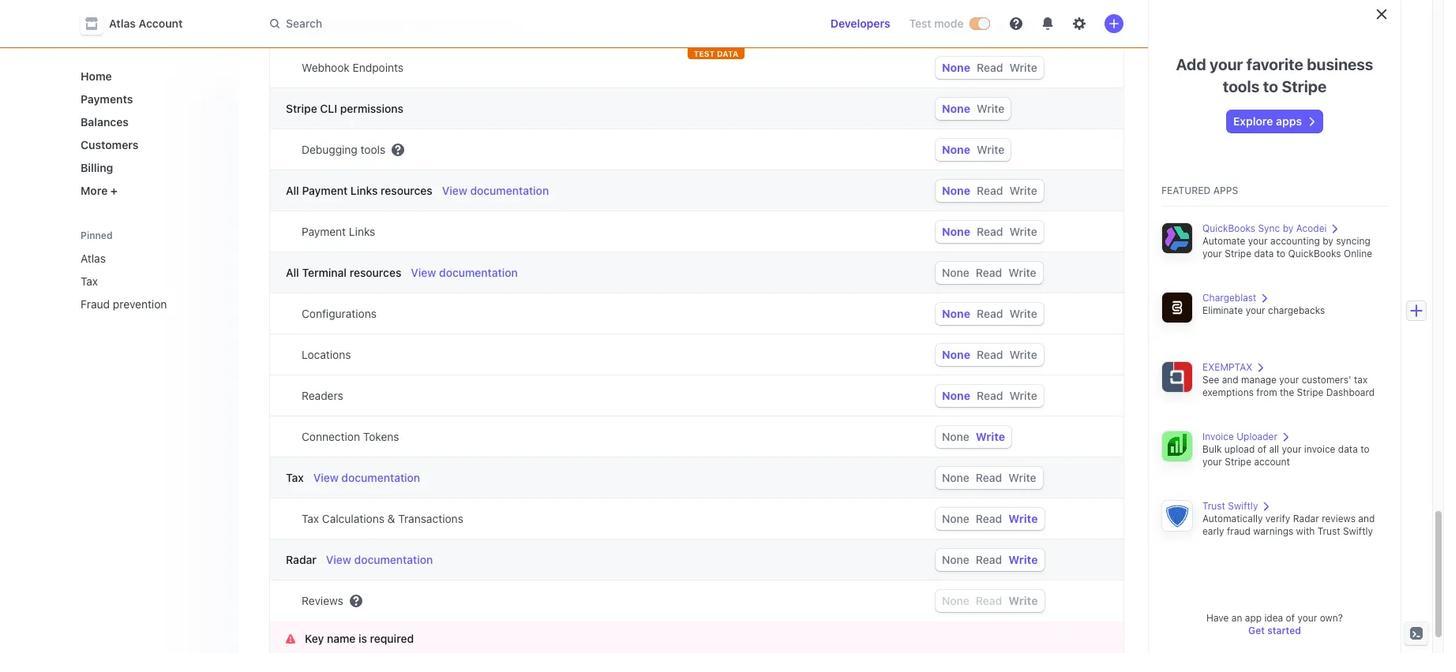 Task type: vqa. For each thing, say whether or not it's contained in the screenshot.
"&"
yes



Task type: describe. For each thing, give the bounding box(es) containing it.
prevention
[[113, 298, 167, 311]]

automate
[[1203, 235, 1246, 247]]

none for 13th none 'button' from the bottom
[[942, 61, 971, 74]]

featured apps
[[1162, 185, 1239, 197]]

idea
[[1265, 613, 1284, 625]]

read button for 13th none 'button' from the bottom
[[977, 61, 1003, 74]]

pinned navigation links element
[[74, 223, 229, 318]]

apps
[[1276, 115, 1302, 128]]

stripe cli permissions
[[286, 102, 404, 115]]

6 none read write from the top
[[942, 307, 1038, 321]]

tax for the tax link
[[81, 275, 98, 288]]

automatically verify radar reviews and early fraud warnings with trust swiftly
[[1203, 513, 1375, 538]]

none for 12th none 'button' from the top of the page
[[942, 472, 970, 485]]

documentation for radar
[[354, 554, 433, 567]]

mode
[[935, 17, 964, 30]]

have
[[1207, 613, 1229, 625]]

more
[[81, 184, 108, 197]]

write button for read button associated with 13th none 'button' from the top
[[1009, 513, 1038, 526]]

10 none read write from the top
[[942, 513, 1038, 526]]

trust inside automatically verify radar reviews and early fraud warnings with trust swiftly
[[1318, 526, 1341, 538]]

fraud prevention link
[[74, 291, 226, 318]]

all webhook resources
[[286, 20, 404, 33]]

stripe inside add your favorite business tools to stripe
[[1282, 77, 1327, 96]]

0 horizontal spatial by
[[1283, 223, 1294, 235]]

view for tax
[[313, 472, 339, 485]]

read button for 5th none 'button' from the bottom
[[977, 389, 1003, 403]]

write for 9th none 'button' from the bottom of the page
[[1010, 225, 1038, 239]]

featured
[[1162, 185, 1211, 197]]

fraud
[[1227, 526, 1251, 538]]

view documentation link for all terminal resources
[[411, 265, 518, 281]]

fraud
[[81, 298, 110, 311]]

svg image
[[286, 635, 295, 645]]

view documentation for radar
[[326, 554, 433, 567]]

tokens
[[363, 430, 399, 444]]

11 none from the top
[[942, 430, 970, 444]]

core navigation links element
[[74, 63, 226, 204]]

test data
[[694, 49, 739, 58]]

atlas for atlas
[[81, 252, 106, 265]]

view documentation for all payment links resources
[[442, 184, 549, 197]]

test
[[909, 17, 932, 30]]

bulk upload of all your invoice data to your stripe account
[[1203, 444, 1370, 468]]

more +
[[81, 184, 118, 197]]

none for 9th none 'button' from the bottom of the page
[[942, 225, 971, 239]]

radar inside automatically verify radar reviews and early fraud warnings with trust swiftly
[[1294, 513, 1320, 525]]

write for 7th none 'button' from the bottom
[[1010, 307, 1038, 321]]

view for radar
[[326, 554, 351, 567]]

tax
[[1354, 374, 1368, 386]]

none for 7th none 'button' from the bottom
[[942, 307, 971, 321]]

configurations
[[302, 307, 377, 321]]

is
[[359, 633, 367, 646]]

view documentation link for all webhook resources
[[414, 19, 521, 35]]

write button for read button corresponding to 12th none 'button' from the top of the page
[[1009, 472, 1037, 485]]

atlas link
[[74, 246, 226, 272]]

atlas account button
[[81, 13, 199, 35]]

account
[[1255, 457, 1291, 468]]

test
[[694, 49, 715, 58]]

developers link
[[824, 11, 897, 36]]

0 horizontal spatial swiftly
[[1228, 501, 1259, 513]]

apps
[[1214, 185, 1239, 197]]

view for all webhook resources
[[414, 20, 439, 33]]

customers
[[81, 138, 139, 152]]

view documentation for all terminal resources
[[411, 266, 518, 280]]

add your favorite business tools to stripe
[[1176, 55, 1374, 96]]

read button for 14th none 'button' from the bottom of the page
[[977, 20, 1003, 33]]

connection tokens
[[302, 430, 399, 444]]

billing link
[[74, 155, 226, 181]]

readers
[[302, 389, 343, 403]]

11 none button from the top
[[942, 430, 970, 444]]

upload
[[1225, 444, 1255, 456]]

data inside bulk upload of all your invoice data to your stripe account
[[1339, 444, 1358, 456]]

webhook endpoints
[[302, 61, 404, 74]]

1 vertical spatial links
[[349, 225, 375, 239]]

write button for 9th none 'button' from the bottom of the page's read button
[[1010, 225, 1038, 239]]

4 none read write from the top
[[942, 225, 1038, 239]]

read button for 12th none 'button' from the top of the page
[[976, 472, 1003, 485]]

1 none read write from the top
[[942, 20, 1038, 33]]

required
[[370, 633, 414, 646]]

debugging tools
[[302, 143, 386, 156]]

pinned element
[[74, 246, 226, 318]]

2 none read write from the top
[[942, 61, 1038, 74]]

+
[[111, 184, 118, 197]]

connection
[[302, 430, 360, 444]]

customers'
[[1302, 374, 1352, 386]]

2 payment from the top
[[302, 225, 346, 239]]

cli
[[320, 102, 337, 115]]

key name is required
[[305, 633, 414, 646]]

write for 12th none 'button' from the top of the page
[[1009, 472, 1037, 485]]

from
[[1257, 387, 1278, 399]]

early
[[1203, 526, 1225, 538]]

tools inside add your favorite business tools to stripe
[[1223, 77, 1260, 96]]

reviews
[[1322, 513, 1356, 525]]

webhook
[[302, 61, 350, 74]]

automate your accounting by syncing your stripe data to quickbooks online
[[1203, 235, 1373, 260]]

key
[[305, 633, 324, 646]]

eliminate
[[1203, 305, 1243, 317]]

view for all payment links resources
[[442, 184, 467, 197]]

write for tenth none 'button' from the bottom of the page
[[1010, 184, 1038, 197]]

write button for read button related to 13th none 'button' from the bottom
[[1010, 61, 1038, 74]]

help image
[[1010, 17, 1022, 30]]

documentation for all webhook resources
[[442, 20, 521, 33]]

an
[[1232, 613, 1243, 625]]

tax link
[[74, 269, 226, 295]]

terminal
[[302, 266, 347, 280]]

3 none write from the top
[[942, 430, 1006, 444]]

invoice uploader image
[[1162, 431, 1193, 463]]

edit pins image
[[212, 231, 221, 240]]

to inside bulk upload of all your invoice data to your stripe account
[[1361, 444, 1370, 456]]

business
[[1307, 55, 1374, 73]]

payments link
[[74, 86, 226, 112]]

write button for read button corresponding to 14th none 'button'
[[1009, 554, 1038, 567]]

all for all payment links resources
[[286, 184, 299, 197]]

1 payment from the top
[[302, 184, 348, 197]]

read button for 13th none 'button' from the top
[[976, 513, 1003, 526]]

syncing
[[1337, 235, 1371, 247]]

exemptax image
[[1162, 362, 1193, 393]]

stripe left cli on the top left of the page
[[286, 102, 317, 115]]

write button for sixth none 'button' from the bottom read button
[[1010, 348, 1038, 362]]

trust swiftly
[[1203, 501, 1259, 513]]

your down "chargeblast"
[[1246, 305, 1266, 317]]

read button for 14th none 'button'
[[976, 554, 1003, 567]]

name
[[327, 633, 356, 646]]

get started link
[[1249, 626, 1302, 637]]

manage
[[1242, 374, 1277, 386]]

chargeblast
[[1203, 292, 1257, 304]]

1 vertical spatial resources
[[381, 184, 433, 197]]

write for sixth none 'button' from the bottom
[[1010, 348, 1038, 362]]

started
[[1268, 626, 1302, 637]]

stripe inside bulk upload of all your invoice data to your stripe account
[[1225, 457, 1252, 468]]

explore apps link
[[1227, 111, 1323, 133]]

to inside add your favorite business tools to stripe
[[1264, 77, 1279, 96]]

test mode
[[909, 17, 964, 30]]

of inside bulk upload of all your invoice data to your stripe account
[[1258, 444, 1267, 456]]

favorite
[[1247, 55, 1304, 73]]

Search search field
[[261, 9, 706, 38]]

uploader
[[1237, 431, 1278, 443]]

trust swiftly image
[[1162, 501, 1193, 532]]

billing
[[81, 161, 113, 175]]

see and manage your customers' tax exemptions from the stripe dashboard
[[1203, 374, 1375, 399]]

chargeblast image
[[1162, 292, 1193, 324]]

acodei
[[1297, 223, 1327, 235]]

13 none button from the top
[[942, 513, 970, 526]]

0 horizontal spatial radar
[[286, 554, 317, 567]]

your inside see and manage your customers' tax exemptions from the stripe dashboard
[[1280, 374, 1299, 386]]

12 none button from the top
[[942, 472, 970, 485]]

reviews
[[302, 595, 343, 608]]

your inside have an app idea of your own? get started
[[1298, 613, 1318, 625]]



Task type: locate. For each thing, give the bounding box(es) containing it.
invoice uploader
[[1203, 431, 1278, 443]]

tax for tax calculations & transactions
[[302, 513, 319, 526]]

2 all from the top
[[286, 184, 299, 197]]

data down quickbooks sync by acodei at top right
[[1255, 248, 1274, 260]]

payment down debugging
[[302, 184, 348, 197]]

atlas left account
[[109, 17, 136, 30]]

write button for read button corresponding to 8th none 'button' from the bottom
[[1009, 266, 1037, 280]]

pinned
[[81, 230, 113, 242]]

quickbooks up automate
[[1203, 223, 1256, 235]]

automatically
[[1203, 513, 1263, 525]]

atlas account
[[109, 17, 183, 30]]

all payment links resources
[[286, 184, 433, 197]]

1 vertical spatial tax
[[286, 472, 304, 485]]

0 horizontal spatial and
[[1222, 374, 1239, 386]]

0 horizontal spatial tools
[[361, 143, 386, 156]]

0 vertical spatial tax
[[81, 275, 98, 288]]

the
[[1280, 387, 1295, 399]]

1 vertical spatial quickbooks
[[1289, 248, 1342, 260]]

2 none write from the top
[[942, 143, 1005, 156]]

to down accounting
[[1277, 248, 1286, 260]]

1 horizontal spatial tools
[[1223, 77, 1260, 96]]

1 horizontal spatial by
[[1323, 235, 1334, 247]]

0 vertical spatial all
[[286, 20, 299, 33]]

data inside automate your accounting by syncing your stripe data to quickbooks online
[[1255, 248, 1274, 260]]

1 horizontal spatial atlas
[[109, 17, 136, 30]]

2 vertical spatial all
[[286, 266, 299, 280]]

online
[[1344, 248, 1373, 260]]

2 none from the top
[[942, 61, 971, 74]]

invoice
[[1203, 431, 1234, 443]]

5 none from the top
[[942, 184, 971, 197]]

trust
[[1203, 501, 1226, 513], [1318, 526, 1341, 538]]

see
[[1203, 374, 1220, 386]]

5 none read write from the top
[[942, 266, 1037, 280]]

1 all from the top
[[286, 20, 299, 33]]

your down quickbooks sync by acodei at top right
[[1248, 235, 1268, 247]]

8 none read write from the top
[[942, 389, 1038, 403]]

your right add
[[1210, 55, 1243, 73]]

payment links
[[302, 225, 375, 239]]

balances link
[[74, 109, 226, 135]]

atlas inside button
[[109, 17, 136, 30]]

3 none from the top
[[942, 102, 971, 115]]

verify
[[1266, 513, 1291, 525]]

data
[[1255, 248, 1274, 260], [1339, 444, 1358, 456]]

1 vertical spatial swiftly
[[1343, 526, 1374, 538]]

0 horizontal spatial atlas
[[81, 252, 106, 265]]

write button for read button corresponding to 5th none 'button' from the bottom
[[1010, 389, 1038, 403]]

view documentation for tax
[[313, 472, 420, 485]]

0 vertical spatial tools
[[1223, 77, 1260, 96]]

write for 14th none 'button' from the bottom of the page
[[1010, 20, 1038, 33]]

stripe
[[1282, 77, 1327, 96], [286, 102, 317, 115], [1225, 248, 1252, 260], [1297, 387, 1324, 399], [1225, 457, 1252, 468]]

write for 5th none 'button' from the bottom
[[1010, 389, 1038, 403]]

dashboard
[[1327, 387, 1375, 399]]

accounting
[[1271, 235, 1320, 247]]

13 none from the top
[[942, 513, 970, 526]]

radar up with
[[1294, 513, 1320, 525]]

documentation for all terminal resources
[[439, 266, 518, 280]]

eliminate your chargebacks
[[1203, 305, 1326, 317]]

search
[[286, 17, 322, 30]]

links
[[351, 184, 378, 197], [349, 225, 375, 239]]

12 none from the top
[[942, 472, 970, 485]]

view documentation
[[414, 20, 521, 33], [442, 184, 549, 197], [411, 266, 518, 280], [313, 472, 420, 485], [326, 554, 433, 567]]

1 vertical spatial by
[[1323, 235, 1334, 247]]

0 vertical spatial quickbooks
[[1203, 223, 1256, 235]]

links down debugging tools
[[351, 184, 378, 197]]

stripe inside automate your accounting by syncing your stripe data to quickbooks online
[[1225, 248, 1252, 260]]

atlas
[[109, 17, 136, 30], [81, 252, 106, 265]]

7 none button from the top
[[942, 266, 970, 280]]

read button for 9th none 'button' from the bottom of the page
[[977, 225, 1003, 239]]

9 none read write from the top
[[942, 472, 1037, 485]]

0 vertical spatial payment
[[302, 184, 348, 197]]

0 vertical spatial resources
[[352, 20, 404, 33]]

tax up 'fraud'
[[81, 275, 98, 288]]

explore
[[1234, 115, 1274, 128]]

1 horizontal spatial of
[[1286, 613, 1295, 625]]

view documentation link for tax
[[313, 471, 420, 487]]

your right all
[[1282, 444, 1302, 456]]

2 vertical spatial none write
[[942, 430, 1006, 444]]

none for 14th none 'button' from the bottom of the page
[[942, 20, 971, 33]]

8 none button from the top
[[942, 307, 971, 321]]

all
[[1270, 444, 1280, 456]]

to inside automate your accounting by syncing your stripe data to quickbooks online
[[1277, 248, 1286, 260]]

your inside add your favorite business tools to stripe
[[1210, 55, 1243, 73]]

read button for sixth none 'button' from the bottom
[[977, 348, 1003, 362]]

trust down the reviews on the right bottom of page
[[1318, 526, 1341, 538]]

your up 'the'
[[1280, 374, 1299, 386]]

resources for all terminal resources
[[350, 266, 402, 280]]

1 horizontal spatial data
[[1339, 444, 1358, 456]]

explore apps
[[1234, 115, 1302, 128]]

warnings
[[1254, 526, 1294, 538]]

1 vertical spatial radar
[[286, 554, 317, 567]]

swiftly inside automatically verify radar reviews and early fraud warnings with trust swiftly
[[1343, 526, 1374, 538]]

all terminal resources
[[286, 266, 402, 280]]

payments
[[81, 92, 133, 106]]

quickbooks down accounting
[[1289, 248, 1342, 260]]

1 vertical spatial to
[[1277, 248, 1286, 260]]

0 vertical spatial to
[[1264, 77, 1279, 96]]

write button
[[1010, 20, 1038, 33], [1010, 61, 1038, 74], [977, 102, 1005, 115], [977, 143, 1005, 156], [1010, 184, 1038, 197], [1010, 225, 1038, 239], [1009, 266, 1037, 280], [1010, 307, 1038, 321], [1010, 348, 1038, 362], [1010, 389, 1038, 403], [976, 430, 1006, 444], [1009, 472, 1037, 485], [1009, 513, 1038, 526], [1009, 554, 1038, 567]]

settings image
[[1073, 17, 1086, 30]]

data right 'invoice'
[[1339, 444, 1358, 456]]

and up exemptions
[[1222, 374, 1239, 386]]

1 vertical spatial none write
[[942, 143, 1005, 156]]

by inside automate your accounting by syncing your stripe data to quickbooks online
[[1323, 235, 1334, 247]]

0 vertical spatial atlas
[[109, 17, 136, 30]]

0 vertical spatial of
[[1258, 444, 1267, 456]]

app
[[1245, 613, 1262, 625]]

4 none from the top
[[942, 143, 971, 156]]

tax inside "pinned" element
[[81, 275, 98, 288]]

none read write
[[942, 20, 1038, 33], [942, 61, 1038, 74], [942, 184, 1038, 197], [942, 225, 1038, 239], [942, 266, 1037, 280], [942, 307, 1038, 321], [942, 348, 1038, 362], [942, 389, 1038, 403], [942, 472, 1037, 485], [942, 513, 1038, 526], [942, 554, 1038, 567]]

3 none button from the top
[[942, 102, 971, 115]]

9 none from the top
[[942, 348, 971, 362]]

2 vertical spatial to
[[1361, 444, 1370, 456]]

1 horizontal spatial and
[[1359, 513, 1375, 525]]

10 none from the top
[[942, 389, 971, 403]]

write button for read button associated with 7th none 'button' from the bottom
[[1010, 307, 1038, 321]]

and inside see and manage your customers' tax exemptions from the stripe dashboard
[[1222, 374, 1239, 386]]

7 none from the top
[[942, 266, 970, 280]]

links down the all payment links resources
[[349, 225, 375, 239]]

quickbooks sync by acodei image
[[1162, 223, 1193, 254]]

swiftly down the reviews on the right bottom of page
[[1343, 526, 1374, 538]]

of
[[1258, 444, 1267, 456], [1286, 613, 1295, 625]]

none for 13th none 'button' from the top
[[942, 513, 970, 526]]

add
[[1176, 55, 1207, 73]]

your left "own?"
[[1298, 613, 1318, 625]]

3 none read write from the top
[[942, 184, 1038, 197]]

0 vertical spatial radar
[[1294, 513, 1320, 525]]

10 none button from the top
[[942, 389, 971, 403]]

1 none write from the top
[[942, 102, 1005, 115]]

documentation for tax
[[342, 472, 420, 485]]

1 vertical spatial data
[[1339, 444, 1358, 456]]

resources up endpoints
[[352, 20, 404, 33]]

7 none read write from the top
[[942, 348, 1038, 362]]

radar up reviews
[[286, 554, 317, 567]]

and right the reviews on the right bottom of page
[[1359, 513, 1375, 525]]

customers link
[[74, 132, 226, 158]]

balances
[[81, 115, 129, 129]]

resources down debugging tools
[[381, 184, 433, 197]]

data
[[717, 49, 739, 58]]

1 horizontal spatial trust
[[1318, 526, 1341, 538]]

11 none read write from the top
[[942, 554, 1038, 567]]

view documentation link
[[414, 19, 521, 35], [442, 183, 549, 199], [411, 265, 518, 281], [313, 471, 420, 487], [326, 553, 433, 569]]

stripe down favorite
[[1282, 77, 1327, 96]]

of up started
[[1286, 613, 1295, 625]]

none for 8th none 'button' from the bottom
[[942, 266, 970, 280]]

4 none button from the top
[[942, 143, 971, 156]]

1 none from the top
[[942, 20, 971, 33]]

resources right terminal
[[350, 266, 402, 280]]

write for 14th none 'button'
[[1009, 554, 1038, 567]]

stripe down upload
[[1225, 457, 1252, 468]]

endpoints
[[353, 61, 404, 74]]

write button for read button related to tenth none 'button' from the bottom of the page
[[1010, 184, 1038, 197]]

atlas down pinned on the left
[[81, 252, 106, 265]]

read button for tenth none 'button' from the bottom of the page
[[977, 184, 1003, 197]]

stripe inside see and manage your customers' tax exemptions from the stripe dashboard
[[1297, 387, 1324, 399]]

1 vertical spatial and
[[1359, 513, 1375, 525]]

14 none button from the top
[[942, 554, 970, 567]]

invoice
[[1305, 444, 1336, 456]]

none for sixth none 'button' from the bottom
[[942, 348, 971, 362]]

permissions
[[340, 102, 404, 115]]

write for 13th none 'button' from the top
[[1009, 513, 1038, 526]]

to down favorite
[[1264, 77, 1279, 96]]

tools
[[1223, 77, 1260, 96], [361, 143, 386, 156]]

tax calculations & transactions
[[302, 513, 464, 526]]

0 horizontal spatial quickbooks
[[1203, 223, 1256, 235]]

account
[[139, 17, 183, 30]]

view documentation for all webhook resources
[[414, 20, 521, 33]]

your down bulk
[[1203, 457, 1223, 468]]

Search text field
[[261, 9, 706, 38]]

stripe down customers'
[[1297, 387, 1324, 399]]

write for 8th none 'button' from the bottom
[[1009, 266, 1037, 280]]

payment up terminal
[[302, 225, 346, 239]]

quickbooks inside automate your accounting by syncing your stripe data to quickbooks online
[[1289, 248, 1342, 260]]

all for all terminal resources
[[286, 266, 299, 280]]

home
[[81, 70, 112, 83]]

have an app idea of your own? get started
[[1207, 613, 1344, 637]]

quickbooks
[[1203, 223, 1256, 235], [1289, 248, 1342, 260]]

0 vertical spatial links
[[351, 184, 378, 197]]

0 vertical spatial none write
[[942, 102, 1005, 115]]

write for 13th none 'button' from the bottom
[[1010, 61, 1038, 74]]

2 vertical spatial resources
[[350, 266, 402, 280]]

0 vertical spatial data
[[1255, 248, 1274, 260]]

1 vertical spatial all
[[286, 184, 299, 197]]

by down acodei
[[1323, 235, 1334, 247]]

by up accounting
[[1283, 223, 1294, 235]]

6 none from the top
[[942, 225, 971, 239]]

view
[[414, 20, 439, 33], [442, 184, 467, 197], [411, 266, 436, 280], [313, 472, 339, 485], [326, 554, 351, 567]]

1 horizontal spatial swiftly
[[1343, 526, 1374, 538]]

transactions
[[398, 513, 464, 526]]

2 vertical spatial tax
[[302, 513, 319, 526]]

your down automate
[[1203, 248, 1223, 260]]

resources for all webhook resources
[[352, 20, 404, 33]]

8 none from the top
[[942, 307, 971, 321]]

0 vertical spatial swiftly
[[1228, 501, 1259, 513]]

1 vertical spatial tools
[[361, 143, 386, 156]]

chargebacks
[[1268, 305, 1326, 317]]

exemptax
[[1203, 362, 1253, 374]]

tools down permissions
[[361, 143, 386, 156]]

debugging
[[302, 143, 358, 156]]

swiftly up automatically
[[1228, 501, 1259, 513]]

payment
[[302, 184, 348, 197], [302, 225, 346, 239]]

2 none button from the top
[[942, 61, 971, 74]]

9 none button from the top
[[942, 348, 971, 362]]

3 all from the top
[[286, 266, 299, 280]]

none for 14th none 'button'
[[942, 554, 970, 567]]

1 horizontal spatial quickbooks
[[1289, 248, 1342, 260]]

of inside have an app idea of your own? get started
[[1286, 613, 1295, 625]]

none button
[[942, 20, 971, 33], [942, 61, 971, 74], [942, 102, 971, 115], [942, 143, 971, 156], [942, 184, 971, 197], [942, 225, 971, 239], [942, 266, 970, 280], [942, 307, 971, 321], [942, 348, 971, 362], [942, 389, 971, 403], [942, 430, 970, 444], [942, 472, 970, 485], [942, 513, 970, 526], [942, 554, 970, 567]]

0 horizontal spatial trust
[[1203, 501, 1226, 513]]

0 horizontal spatial data
[[1255, 248, 1274, 260]]

tax left calculations
[[302, 513, 319, 526]]

trust up automatically
[[1203, 501, 1226, 513]]

1 vertical spatial trust
[[1318, 526, 1341, 538]]

0 vertical spatial by
[[1283, 223, 1294, 235]]

tools up explore
[[1223, 77, 1260, 96]]

read button
[[977, 20, 1003, 33], [977, 61, 1003, 74], [977, 184, 1003, 197], [977, 225, 1003, 239], [976, 266, 1003, 280], [977, 307, 1003, 321], [977, 348, 1003, 362], [977, 389, 1003, 403], [976, 472, 1003, 485], [976, 513, 1003, 526], [976, 554, 1003, 567]]

documentation for all payment links resources
[[470, 184, 549, 197]]

0 vertical spatial and
[[1222, 374, 1239, 386]]

read button for 8th none 'button' from the bottom
[[976, 266, 1003, 280]]

0 vertical spatial trust
[[1203, 501, 1226, 513]]

1 none button from the top
[[942, 20, 971, 33]]

5 none button from the top
[[942, 184, 971, 197]]

tax down connection at the left bottom of page
[[286, 472, 304, 485]]

of left all
[[1258, 444, 1267, 456]]

&
[[388, 513, 395, 526]]

stripe down automate
[[1225, 248, 1252, 260]]

1 vertical spatial atlas
[[81, 252, 106, 265]]

webhook
[[302, 20, 349, 33]]

atlas for atlas account
[[109, 17, 136, 30]]

swiftly
[[1228, 501, 1259, 513], [1343, 526, 1374, 538]]

1 vertical spatial payment
[[302, 225, 346, 239]]

14 none from the top
[[942, 554, 970, 567]]

write button for 14th none 'button' from the bottom of the page's read button
[[1010, 20, 1038, 33]]

read button for 7th none 'button' from the bottom
[[977, 307, 1003, 321]]

6 none button from the top
[[942, 225, 971, 239]]

atlas inside "pinned" element
[[81, 252, 106, 265]]

0 horizontal spatial of
[[1258, 444, 1267, 456]]

view documentation link for radar
[[326, 553, 433, 569]]

write
[[1010, 20, 1038, 33], [1010, 61, 1038, 74], [977, 102, 1005, 115], [977, 143, 1005, 156], [1010, 184, 1038, 197], [1010, 225, 1038, 239], [1009, 266, 1037, 280], [1010, 307, 1038, 321], [1010, 348, 1038, 362], [1010, 389, 1038, 403], [976, 430, 1006, 444], [1009, 472, 1037, 485], [1009, 513, 1038, 526], [1009, 554, 1038, 567]]

and inside automatically verify radar reviews and early fraud warnings with trust swiftly
[[1359, 513, 1375, 525]]

bulk
[[1203, 444, 1222, 456]]

exemptions
[[1203, 387, 1254, 399]]

all for all webhook resources
[[286, 20, 299, 33]]

none for 5th none 'button' from the bottom
[[942, 389, 971, 403]]

1 vertical spatial of
[[1286, 613, 1295, 625]]

fraud prevention
[[81, 298, 167, 311]]

none for tenth none 'button' from the bottom of the page
[[942, 184, 971, 197]]

view documentation link for all payment links resources
[[442, 183, 549, 199]]

view for all terminal resources
[[411, 266, 436, 280]]

documentation
[[442, 20, 521, 33], [470, 184, 549, 197], [439, 266, 518, 280], [342, 472, 420, 485], [354, 554, 433, 567]]

1 horizontal spatial radar
[[1294, 513, 1320, 525]]

to right 'invoice'
[[1361, 444, 1370, 456]]



